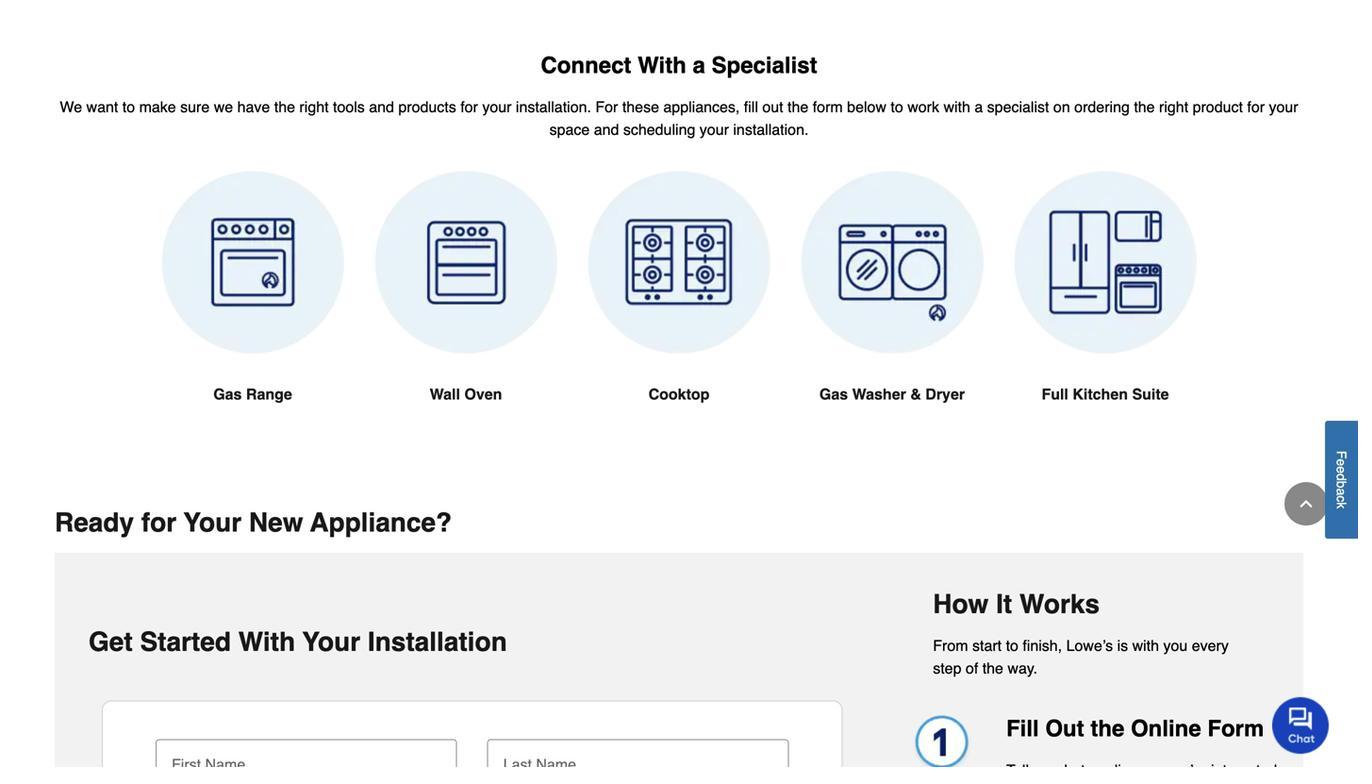 Task type: vqa. For each thing, say whether or not it's contained in the screenshot.
the rightmost for
yes



Task type: locate. For each thing, give the bounding box(es) containing it.
get
[[89, 627, 133, 657]]

an icon of a number one. image
[[905, 714, 976, 767]]

1 right from the left
[[299, 98, 329, 115]]

and right "tools"
[[369, 98, 394, 115]]

your
[[184, 507, 242, 538], [302, 627, 360, 657]]

an icon of a washer and dryer. image
[[801, 171, 984, 354]]

0 vertical spatial your
[[184, 507, 242, 538]]

for
[[461, 98, 478, 115], [1248, 98, 1265, 115], [141, 507, 177, 538]]

full kitchen suite
[[1042, 385, 1169, 403]]

gas range
[[213, 385, 292, 403]]

1 horizontal spatial with
[[1133, 637, 1160, 654]]

a inside we want to make sure we have the right tools and products for your installation. for these appliances, fill out the form below to work with a specialist on ordering the right product for your space and scheduling your installation.
[[975, 98, 983, 115]]

with up these
[[638, 52, 687, 78]]

0 horizontal spatial your
[[184, 507, 242, 538]]

your right product
[[1269, 98, 1299, 115]]

to inside from start to finish, lowe's is with you every step of the way.
[[1006, 637, 1019, 654]]

your right products
[[482, 98, 512, 115]]

0 horizontal spatial gas
[[213, 385, 242, 403]]

for
[[596, 98, 618, 115]]

0 horizontal spatial for
[[141, 507, 177, 538]]

0 vertical spatial and
[[369, 98, 394, 115]]

installation. down out
[[733, 121, 809, 138]]

with right work at the top right of the page
[[944, 98, 971, 115]]

0 vertical spatial with
[[944, 98, 971, 115]]

1 horizontal spatial your
[[700, 121, 729, 138]]

fill out the online form
[[1007, 715, 1265, 741]]

an icon of a cooktop. image
[[588, 171, 771, 354]]

to right want on the top of the page
[[122, 98, 135, 115]]

chevron up image
[[1297, 494, 1316, 513]]

from
[[933, 637, 968, 654]]

1 vertical spatial and
[[594, 121, 619, 138]]

0 vertical spatial installation.
[[516, 98, 591, 115]]

from start to finish, lowe's is with you every step of the way.
[[933, 637, 1229, 677]]

b
[[1334, 481, 1350, 488]]

your down appliances,
[[700, 121, 729, 138]]

every
[[1192, 637, 1229, 654]]

0 horizontal spatial with
[[944, 98, 971, 115]]

2 horizontal spatial a
[[1334, 488, 1350, 495]]

work
[[908, 98, 940, 115]]

the right of
[[983, 659, 1004, 677]]

kitchen
[[1073, 385, 1128, 403]]

get started with your installation
[[89, 627, 507, 657]]

e
[[1334, 459, 1350, 466], [1334, 466, 1350, 473]]

an icon of a wall oven. image
[[375, 171, 558, 354]]

and down for
[[594, 121, 619, 138]]

to
[[122, 98, 135, 115], [891, 98, 904, 115], [1006, 637, 1019, 654]]

0 vertical spatial with
[[638, 52, 687, 78]]

to for connect with a specialist
[[122, 98, 135, 115]]

e up b
[[1334, 466, 1350, 473]]

gas
[[213, 385, 242, 403], [820, 385, 848, 403]]

1 vertical spatial installation.
[[733, 121, 809, 138]]

right
[[299, 98, 329, 115], [1159, 98, 1189, 115]]

washer
[[853, 385, 906, 403]]

k
[[1334, 502, 1350, 509]]

2 horizontal spatial your
[[1269, 98, 1299, 115]]

how
[[933, 589, 989, 619]]

a inside 'button'
[[1334, 488, 1350, 495]]

with
[[638, 52, 687, 78], [238, 627, 295, 657]]

for right products
[[461, 98, 478, 115]]

scheduling
[[623, 121, 696, 138]]

connect with a specialist
[[541, 52, 818, 78]]

we want to make sure we have the right tools and products for your installation. for these appliances, fill out the form below to work with a specialist on ordering the right product for your space and scheduling your installation.
[[60, 98, 1299, 138]]

to left work at the top right of the page
[[891, 98, 904, 115]]

0 horizontal spatial installation.
[[516, 98, 591, 115]]

a up appliances,
[[693, 52, 706, 78]]

f
[[1334, 451, 1350, 459]]

started
[[140, 627, 231, 657]]

2 vertical spatial a
[[1334, 488, 1350, 495]]

product
[[1193, 98, 1243, 115]]

gas range link
[[161, 171, 344, 451]]

1 gas from the left
[[213, 385, 242, 403]]

right left "tools"
[[299, 98, 329, 115]]

we
[[214, 98, 233, 115]]

2 horizontal spatial for
[[1248, 98, 1265, 115]]

to up way.
[[1006, 637, 1019, 654]]

LastName text field
[[495, 739, 781, 767]]

connect
[[541, 52, 632, 78]]

step
[[933, 659, 962, 677]]

1 horizontal spatial for
[[461, 98, 478, 115]]

make
[[139, 98, 176, 115]]

gas left washer
[[820, 385, 848, 403]]

of
[[966, 659, 979, 677]]

2 horizontal spatial to
[[1006, 637, 1019, 654]]

with inside from start to finish, lowe's is with you every step of the way.
[[1133, 637, 1160, 654]]

1 horizontal spatial installation.
[[733, 121, 809, 138]]

and
[[369, 98, 394, 115], [594, 121, 619, 138]]

0 horizontal spatial to
[[122, 98, 135, 115]]

0 horizontal spatial a
[[693, 52, 706, 78]]

e up d at the bottom right of page
[[1334, 459, 1350, 466]]

2 gas from the left
[[820, 385, 848, 403]]

works
[[1020, 589, 1100, 619]]

tools
[[333, 98, 365, 115]]

FirstName text field
[[163, 739, 450, 767]]

specialist
[[712, 52, 818, 78]]

c
[[1334, 495, 1350, 502]]

1 horizontal spatial gas
[[820, 385, 848, 403]]

an icon of a refrigerator, microwave and range. image
[[1014, 171, 1197, 354]]

the
[[274, 98, 295, 115], [788, 98, 809, 115], [1134, 98, 1155, 115], [983, 659, 1004, 677], [1091, 715, 1125, 741]]

full kitchen suite link
[[1014, 171, 1197, 451]]

1 horizontal spatial with
[[638, 52, 687, 78]]

1 horizontal spatial a
[[975, 98, 983, 115]]

installation. up space
[[516, 98, 591, 115]]

right left product
[[1159, 98, 1189, 115]]

with right is at the bottom right
[[1133, 637, 1160, 654]]

1 vertical spatial your
[[302, 627, 360, 657]]

a
[[693, 52, 706, 78], [975, 98, 983, 115], [1334, 488, 1350, 495]]

out
[[1046, 715, 1085, 741]]

a up k
[[1334, 488, 1350, 495]]

installation.
[[516, 98, 591, 115], [733, 121, 809, 138]]

with inside we want to make sure we have the right tools and products for your installation. for these appliances, fill out the form below to work with a specialist on ordering the right product for your space and scheduling your installation.
[[944, 98, 971, 115]]

an icon of a range. image
[[161, 171, 344, 354]]

1 horizontal spatial right
[[1159, 98, 1189, 115]]

2 e from the top
[[1334, 466, 1350, 473]]

1 vertical spatial with
[[1133, 637, 1160, 654]]

with
[[944, 98, 971, 115], [1133, 637, 1160, 654]]

gas for gas range
[[213, 385, 242, 403]]

your
[[482, 98, 512, 115], [1269, 98, 1299, 115], [700, 121, 729, 138]]

with right "started"
[[238, 627, 295, 657]]

installation
[[368, 627, 507, 657]]

1 vertical spatial a
[[975, 98, 983, 115]]

it
[[996, 589, 1013, 619]]

0 horizontal spatial with
[[238, 627, 295, 657]]

for right product
[[1248, 98, 1265, 115]]

0 horizontal spatial right
[[299, 98, 329, 115]]

is
[[1118, 637, 1128, 654]]

fill
[[1007, 715, 1039, 741]]

lowe's
[[1067, 637, 1113, 654]]

below
[[847, 98, 887, 115]]

gas left range at the bottom of page
[[213, 385, 242, 403]]

1 horizontal spatial your
[[302, 627, 360, 657]]

for right ready
[[141, 507, 177, 538]]

a left "specialist"
[[975, 98, 983, 115]]

1 horizontal spatial to
[[891, 98, 904, 115]]



Task type: describe. For each thing, give the bounding box(es) containing it.
2 right from the left
[[1159, 98, 1189, 115]]

ordering
[[1075, 98, 1130, 115]]

to for how it works
[[1006, 637, 1019, 654]]

finish,
[[1023, 637, 1062, 654]]

the right out
[[788, 98, 809, 115]]

ready for your new appliance?
[[55, 507, 452, 538]]

on
[[1054, 98, 1071, 115]]

d
[[1334, 473, 1350, 481]]

f e e d b a c k
[[1334, 451, 1350, 509]]

appliance?
[[310, 507, 452, 538]]

1 e from the top
[[1334, 459, 1350, 466]]

form
[[1208, 715, 1265, 741]]

you
[[1164, 637, 1188, 654]]

want
[[86, 98, 118, 115]]

0 horizontal spatial and
[[369, 98, 394, 115]]

0 horizontal spatial your
[[482, 98, 512, 115]]

oven
[[465, 385, 502, 403]]

1 vertical spatial with
[[238, 627, 295, 657]]

way.
[[1008, 659, 1038, 677]]

space
[[550, 121, 590, 138]]

wall oven link
[[375, 171, 558, 451]]

the right out on the right bottom of the page
[[1091, 715, 1125, 741]]

how it works
[[933, 589, 1100, 619]]

have
[[237, 98, 270, 115]]

cooktop
[[649, 385, 710, 403]]

cooktop link
[[588, 171, 771, 451]]

products
[[398, 98, 456, 115]]

gas for gas washer & dryer
[[820, 385, 848, 403]]

0 vertical spatial a
[[693, 52, 706, 78]]

the right have
[[274, 98, 295, 115]]

ready
[[55, 507, 134, 538]]

dryer
[[926, 385, 965, 403]]

fill
[[744, 98, 758, 115]]

suite
[[1133, 385, 1169, 403]]

chat invite button image
[[1273, 696, 1330, 754]]

start
[[973, 637, 1002, 654]]

these
[[623, 98, 659, 115]]

new
[[249, 507, 303, 538]]

wall oven
[[430, 385, 502, 403]]

wall
[[430, 385, 460, 403]]

f e e d b a c k button
[[1326, 421, 1359, 539]]

&
[[911, 385, 922, 403]]

the right 'ordering'
[[1134, 98, 1155, 115]]

online
[[1131, 715, 1202, 741]]

appliances,
[[664, 98, 740, 115]]

specialist
[[987, 98, 1050, 115]]

form
[[813, 98, 843, 115]]

gas washer & dryer
[[820, 385, 965, 403]]

gas washer & dryer link
[[801, 171, 984, 451]]

scroll to top element
[[1285, 482, 1328, 525]]

full
[[1042, 385, 1069, 403]]

out
[[763, 98, 784, 115]]

we
[[60, 98, 82, 115]]

range
[[246, 385, 292, 403]]

1 horizontal spatial and
[[594, 121, 619, 138]]

sure
[[180, 98, 210, 115]]

the inside from start to finish, lowe's is with you every step of the way.
[[983, 659, 1004, 677]]



